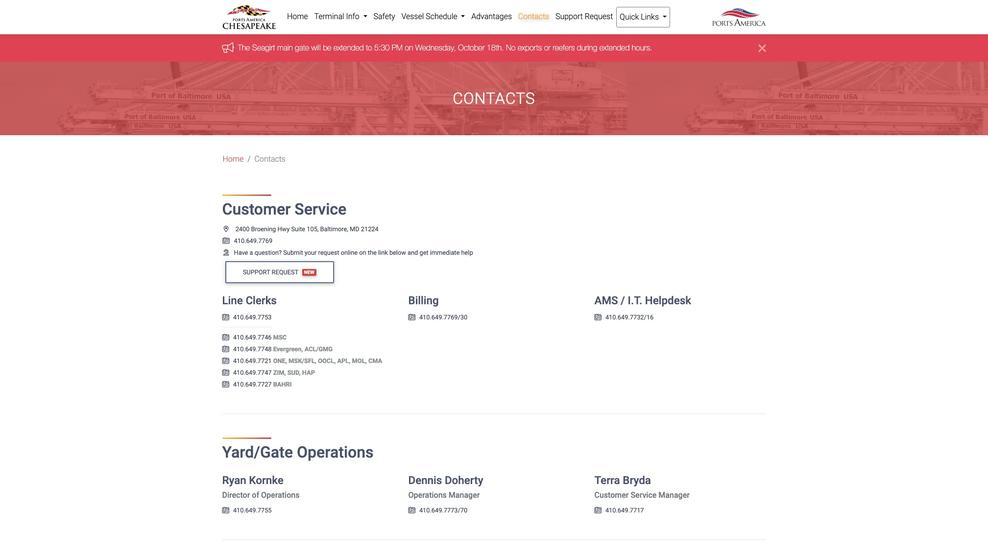Task type: describe. For each thing, give the bounding box(es) containing it.
410.649.7727
[[233, 381, 272, 388]]

the seagirt main gate will be extended to 5:30 pm on wednesday, october 18th.  no exports or reefers during extended hours. alert
[[0, 34, 988, 62]]

hours.
[[632, 43, 652, 52]]

vessel
[[401, 12, 424, 21]]

or
[[544, 43, 551, 52]]

410.649.7753
[[233, 314, 272, 321]]

0 vertical spatial support request
[[556, 12, 613, 21]]

410.649.7732/16 link
[[595, 314, 654, 321]]

410.649.7746 msc
[[233, 334, 287, 341]]

phone office image for 410.649.7732/16
[[595, 315, 602, 321]]

quick links link
[[616, 7, 670, 27]]

msc
[[273, 334, 287, 341]]

ryan
[[222, 474, 246, 486]]

on inside alert
[[405, 43, 413, 52]]

quick links
[[620, 12, 661, 22]]

your
[[305, 249, 317, 256]]

2 extended from the left
[[599, 43, 630, 52]]

bryda
[[623, 474, 651, 486]]

410.649.7721 one, msk/sfl, oocl, apl, mol, cma
[[233, 357, 382, 365]]

reefers
[[553, 43, 575, 52]]

yard/gate operations
[[222, 443, 374, 462]]

2400 broening hwy suite 105, baltimore, md 21224
[[236, 225, 379, 233]]

the seagirt main gate will be extended to 5:30 pm on wednesday, october 18th.  no exports or reefers during extended hours. link
[[238, 43, 652, 52]]

helpdesk
[[645, 294, 691, 307]]

0 horizontal spatial support request
[[243, 268, 299, 276]]

phone office image for 410.649.7747
[[222, 370, 229, 376]]

410.649.7747 zim, sud, hap
[[233, 369, 315, 376]]

baltimore,
[[320, 225, 348, 233]]

mol,
[[352, 357, 367, 365]]

phone office image for 410.649.7755
[[222, 507, 229, 514]]

contacts link
[[515, 7, 552, 26]]

0 horizontal spatial home link
[[223, 154, 244, 165]]

2400 broening hwy suite 105, baltimore, md 21224 link
[[222, 225, 379, 233]]

the
[[368, 249, 377, 256]]

msk/sfl,
[[289, 357, 317, 365]]

apl,
[[337, 357, 351, 365]]

have
[[234, 249, 248, 256]]

links
[[641, 12, 659, 22]]

online
[[341, 249, 358, 256]]

hap
[[302, 369, 315, 376]]

one,
[[273, 357, 287, 365]]

ams / i.t. helpdesk
[[595, 294, 691, 307]]

terminal info
[[314, 12, 361, 21]]

broening
[[251, 225, 276, 233]]

410.649.7755 link
[[222, 506, 272, 514]]

phone office image for 410.649.7748
[[222, 347, 229, 353]]

0 vertical spatial contacts
[[518, 12, 549, 21]]

have a question? submit your request online on the link below and get immediate help link
[[222, 249, 473, 256]]

manager inside dennis doherty operations manager
[[449, 491, 480, 500]]

1 vertical spatial request
[[272, 268, 299, 276]]

410.649.7732/16
[[606, 314, 654, 321]]

0 vertical spatial customer
[[222, 200, 291, 219]]

kornke
[[249, 474, 284, 486]]

410.649.7748
[[233, 346, 272, 353]]

close image
[[759, 42, 766, 54]]

and
[[408, 249, 418, 256]]

help
[[461, 249, 473, 256]]

billing
[[408, 294, 439, 307]]

schedule
[[426, 12, 457, 21]]

line
[[222, 294, 243, 307]]

5:30
[[374, 43, 390, 52]]

operations inside dennis doherty operations manager
[[408, 491, 447, 500]]

user headset image
[[222, 250, 230, 256]]

vessel schedule link
[[398, 7, 468, 26]]

evergreen,
[[273, 346, 303, 353]]

home for top "home" link
[[287, 12, 308, 21]]

question?
[[255, 249, 282, 256]]

1 extended from the left
[[334, 43, 364, 52]]

the seagirt main gate will be extended to 5:30 pm on wednesday, october 18th.  no exports or reefers during extended hours.
[[238, 43, 652, 52]]

pm
[[392, 43, 403, 52]]

ryan kornke director of operations
[[222, 474, 300, 500]]

cma
[[368, 357, 382, 365]]

during
[[577, 43, 597, 52]]

phone office image for 410.649.7769
[[222, 238, 230, 244]]

main
[[277, 43, 293, 52]]

1 vertical spatial contacts
[[453, 89, 535, 108]]

0 vertical spatial home link
[[284, 7, 311, 26]]

get
[[420, 249, 429, 256]]

terminal
[[314, 12, 344, 21]]



Task type: vqa. For each thing, say whether or not it's contained in the screenshot.


Task type: locate. For each thing, give the bounding box(es) containing it.
phone office image inside '410.649.7773/70' link
[[408, 507, 415, 514]]

phone office image for 410.649.7717
[[595, 507, 602, 514]]

/
[[621, 294, 625, 307]]

1 horizontal spatial support request
[[556, 12, 613, 21]]

phone office image left 410.649.7747
[[222, 370, 229, 376]]

acl/gmg
[[305, 346, 333, 353]]

support request down question?
[[243, 268, 299, 276]]

5 phone office image from the top
[[222, 382, 229, 388]]

410.649.7747
[[233, 369, 272, 376]]

phone office image left the 410.649.7717
[[595, 507, 602, 514]]

phone office image for 410.649.7753
[[222, 315, 229, 321]]

phone office image down director
[[222, 507, 229, 514]]

1 phone office image from the top
[[222, 238, 230, 244]]

terminal info link
[[311, 7, 370, 26]]

contacts
[[518, 12, 549, 21], [453, 89, 535, 108], [255, 155, 286, 164]]

410.649.7748 evergreen, acl/gmg
[[233, 346, 333, 353]]

phone office image inside 410.649.7769/30 'link'
[[408, 315, 415, 321]]

extended right during
[[599, 43, 630, 52]]

manager
[[449, 491, 480, 500], [659, 491, 690, 500]]

1 horizontal spatial manager
[[659, 491, 690, 500]]

customer
[[222, 200, 291, 219], [595, 491, 629, 500]]

oocl,
[[318, 357, 336, 365]]

submit
[[283, 249, 303, 256]]

phone office image left 410.649.7721
[[222, 358, 229, 365]]

410.649.7773/70
[[419, 506, 468, 514]]

410.649.7769/30 link
[[408, 314, 467, 321]]

support request
[[556, 12, 613, 21], [243, 268, 299, 276]]

suite
[[291, 225, 305, 233]]

request
[[318, 249, 339, 256]]

3 phone office image from the top
[[222, 347, 229, 353]]

a
[[250, 249, 253, 256]]

service up 105,
[[295, 200, 347, 219]]

0 vertical spatial service
[[295, 200, 347, 219]]

home for left "home" link
[[223, 155, 244, 164]]

phone office image left 410.649.7773/70
[[408, 507, 415, 514]]

1 vertical spatial home
[[223, 155, 244, 164]]

customer up broening
[[222, 200, 291, 219]]

bullhorn image
[[222, 42, 238, 53]]

safety link
[[370, 7, 398, 26]]

1 horizontal spatial extended
[[599, 43, 630, 52]]

dennis doherty operations manager
[[408, 474, 483, 500]]

vessel schedule
[[401, 12, 459, 21]]

phone office image
[[408, 315, 415, 321], [595, 315, 602, 321], [222, 335, 229, 341], [222, 358, 229, 365], [222, 507, 229, 514], [408, 507, 415, 514], [595, 507, 602, 514]]

yard/gate
[[222, 443, 293, 462]]

2 vertical spatial contacts
[[255, 155, 286, 164]]

map marker alt image
[[222, 226, 230, 233]]

phone office image inside 410.649.7753 link
[[222, 315, 229, 321]]

request down submit
[[272, 268, 299, 276]]

md
[[350, 225, 359, 233]]

410.649.7717 link
[[595, 506, 644, 514]]

new
[[304, 269, 314, 275]]

safety
[[374, 12, 395, 21]]

410.649.7773/70 link
[[408, 506, 468, 514]]

phone office image inside 410.649.7755 link
[[222, 507, 229, 514]]

extended left to at the left top
[[334, 43, 364, 52]]

phone office image down ams
[[595, 315, 602, 321]]

phone office image left 410.649.7727 on the left of page
[[222, 382, 229, 388]]

phone office image down the map marker alt image
[[222, 238, 230, 244]]

below
[[389, 249, 406, 256]]

support request up during
[[556, 12, 613, 21]]

1 horizontal spatial home link
[[284, 7, 311, 26]]

manager inside terra bryda customer service manager
[[659, 491, 690, 500]]

phone office image
[[222, 238, 230, 244], [222, 315, 229, 321], [222, 347, 229, 353], [222, 370, 229, 376], [222, 382, 229, 388]]

customer down terra at the bottom
[[595, 491, 629, 500]]

1 horizontal spatial on
[[405, 43, 413, 52]]

october
[[458, 43, 485, 52]]

0 horizontal spatial home
[[223, 155, 244, 164]]

1 vertical spatial on
[[359, 249, 366, 256]]

phone office image inside 410.649.7769 link
[[222, 238, 230, 244]]

info
[[346, 12, 360, 21]]

1 horizontal spatial support
[[556, 12, 583, 21]]

105,
[[307, 225, 319, 233]]

exports
[[518, 43, 542, 52]]

no
[[506, 43, 516, 52]]

support down the a
[[243, 268, 270, 276]]

2400
[[236, 225, 250, 233]]

1 vertical spatial customer
[[595, 491, 629, 500]]

director
[[222, 491, 250, 500]]

4 phone office image from the top
[[222, 370, 229, 376]]

410.649.7717
[[606, 506, 644, 514]]

1 vertical spatial service
[[631, 491, 657, 500]]

phone office image left 410.649.7748
[[222, 347, 229, 353]]

doherty
[[445, 474, 483, 486]]

0 vertical spatial on
[[405, 43, 413, 52]]

customer inside terra bryda customer service manager
[[595, 491, 629, 500]]

link
[[378, 249, 388, 256]]

wednesday,
[[415, 43, 456, 52]]

phone office image inside 410.649.7732/16 link
[[595, 315, 602, 321]]

1 vertical spatial support
[[243, 268, 270, 276]]

zim,
[[273, 369, 286, 376]]

0 vertical spatial request
[[585, 12, 613, 21]]

1 vertical spatial support request
[[243, 268, 299, 276]]

phone office image for 410.649.7727
[[222, 382, 229, 388]]

bahri
[[273, 381, 292, 388]]

phone office image down line
[[222, 315, 229, 321]]

2 manager from the left
[[659, 491, 690, 500]]

the
[[238, 43, 250, 52]]

service inside terra bryda customer service manager
[[631, 491, 657, 500]]

phone office image left 410.649.7746
[[222, 335, 229, 341]]

advantages link
[[468, 7, 515, 26]]

phone office image for 410.649.7769/30
[[408, 315, 415, 321]]

1 horizontal spatial service
[[631, 491, 657, 500]]

seagirt
[[252, 43, 275, 52]]

0 horizontal spatial request
[[272, 268, 299, 276]]

request left quick
[[585, 12, 613, 21]]

21224
[[361, 225, 379, 233]]

1 vertical spatial home link
[[223, 154, 244, 165]]

410.649.7769
[[234, 237, 272, 244]]

gate
[[295, 43, 309, 52]]

extended
[[334, 43, 364, 52], [599, 43, 630, 52]]

0 horizontal spatial service
[[295, 200, 347, 219]]

410.649.7769/30
[[419, 314, 467, 321]]

of
[[252, 491, 259, 500]]

0 horizontal spatial on
[[359, 249, 366, 256]]

phone office image down billing
[[408, 315, 415, 321]]

410.649.7769 link
[[222, 237, 272, 244]]

sud,
[[287, 369, 301, 376]]

request
[[585, 12, 613, 21], [272, 268, 299, 276]]

0 vertical spatial home
[[287, 12, 308, 21]]

410.649.7753 link
[[222, 314, 272, 321]]

advantages
[[471, 12, 512, 21]]

phone office image for 410.649.7721
[[222, 358, 229, 365]]

on right pm
[[405, 43, 413, 52]]

1 horizontal spatial customer
[[595, 491, 629, 500]]

410.649.7746
[[233, 334, 272, 341]]

0 vertical spatial support
[[556, 12, 583, 21]]

0 horizontal spatial manager
[[449, 491, 480, 500]]

dennis
[[408, 474, 442, 486]]

service
[[295, 200, 347, 219], [631, 491, 657, 500]]

0 horizontal spatial extended
[[334, 43, 364, 52]]

2 phone office image from the top
[[222, 315, 229, 321]]

support up reefers
[[556, 12, 583, 21]]

phone office image for 410.649.7773/70
[[408, 507, 415, 514]]

phone office image inside 410.649.7717 link
[[595, 507, 602, 514]]

hwy
[[278, 225, 290, 233]]

410.649.7727 bahri
[[233, 381, 292, 388]]

1 horizontal spatial home
[[287, 12, 308, 21]]

1 manager from the left
[[449, 491, 480, 500]]

clerks
[[246, 294, 277, 307]]

terra bryda customer service manager
[[595, 474, 690, 500]]

on left the
[[359, 249, 366, 256]]

i.t.
[[628, 294, 642, 307]]

immediate
[[430, 249, 460, 256]]

0 horizontal spatial support
[[243, 268, 270, 276]]

operations
[[297, 443, 374, 462], [261, 491, 300, 500], [408, 491, 447, 500]]

support request link
[[552, 7, 616, 26]]

phone office image for 410.649.7746
[[222, 335, 229, 341]]

operations inside the ryan kornke director of operations
[[261, 491, 300, 500]]

service down bryda
[[631, 491, 657, 500]]

home
[[287, 12, 308, 21], [223, 155, 244, 164]]

18th.
[[487, 43, 504, 52]]

quick
[[620, 12, 639, 22]]

1 horizontal spatial request
[[585, 12, 613, 21]]

0 horizontal spatial customer
[[222, 200, 291, 219]]



